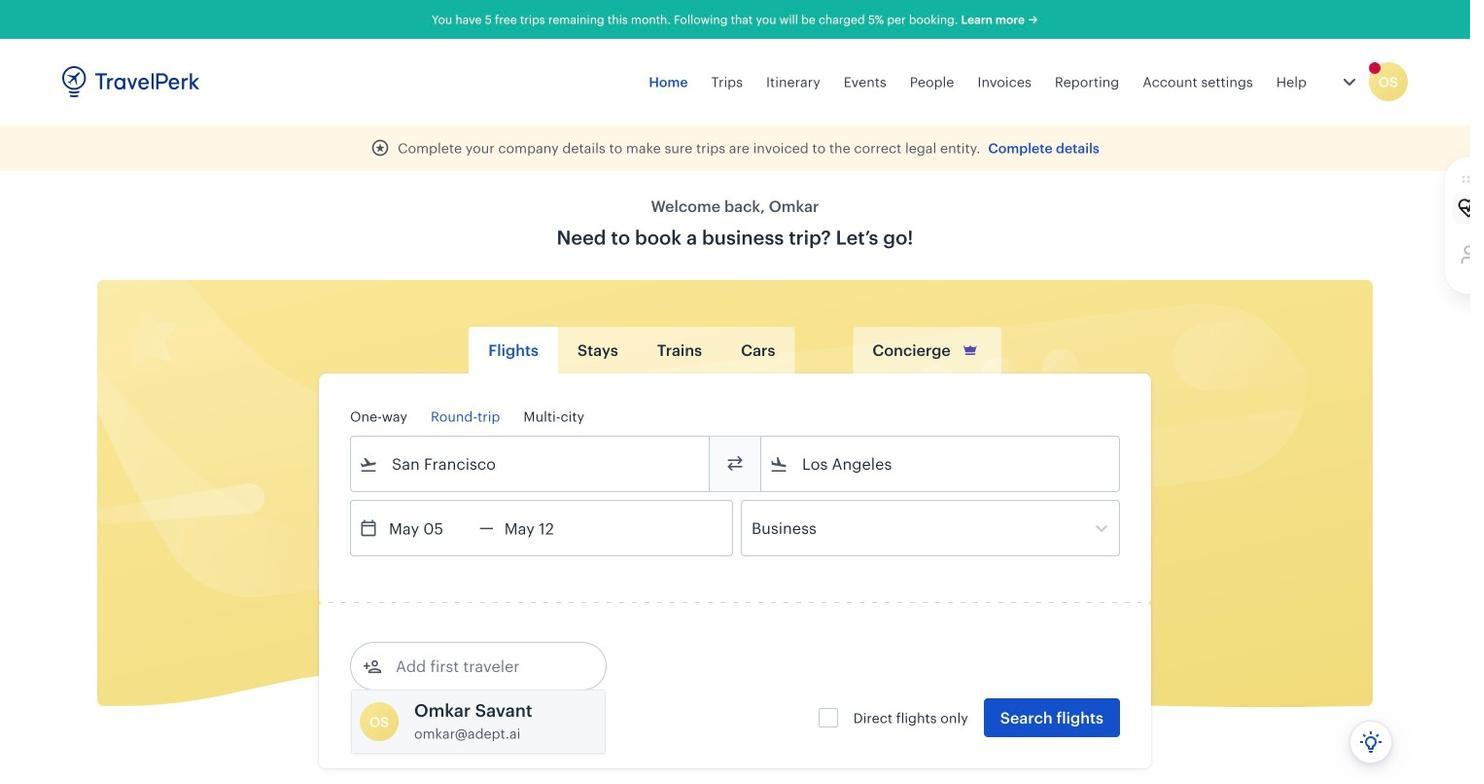Task type: locate. For each thing, give the bounding box(es) containing it.
Return text field
[[494, 501, 595, 555]]

From search field
[[378, 448, 684, 480]]

Depart text field
[[378, 501, 480, 555]]



Task type: describe. For each thing, give the bounding box(es) containing it.
Add first traveler search field
[[382, 651, 585, 682]]

To search field
[[789, 448, 1094, 480]]



